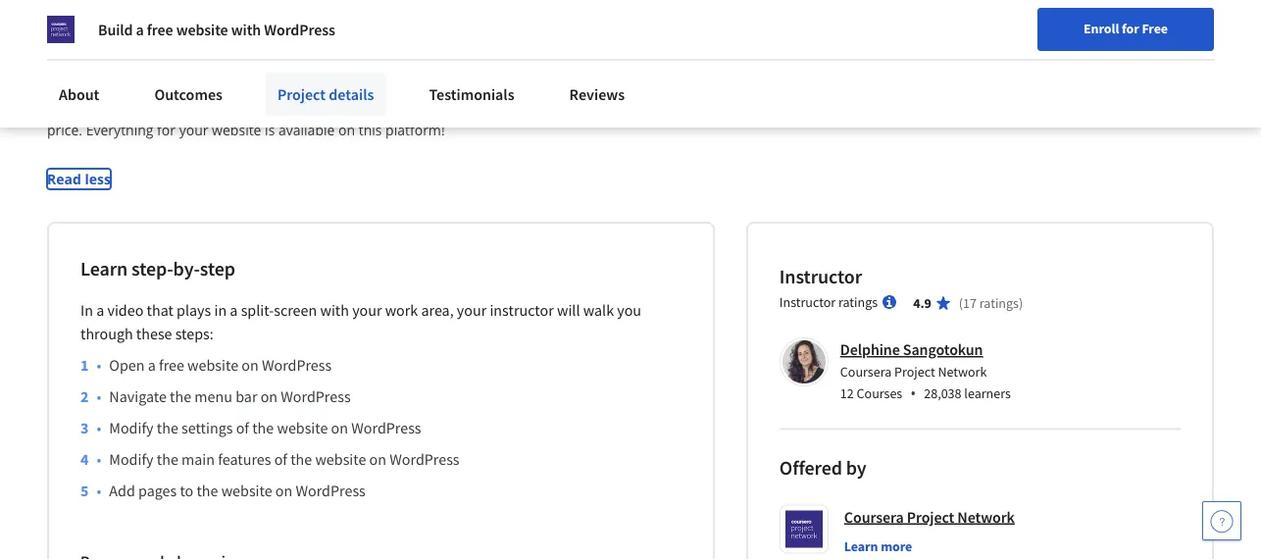 Task type: locate. For each thing, give the bounding box(es) containing it.
add
[[109, 481, 135, 501]]

1 instructor from the top
[[780, 265, 862, 289]]

your left "work"
[[352, 300, 382, 320]]

read less button
[[47, 169, 111, 190]]

learn left more
[[845, 538, 879, 556]]

of right the features
[[274, 450, 287, 469]]

1 vertical spatial coursera
[[845, 507, 904, 527]]

menu item
[[922, 20, 1048, 83]]

with
[[231, 20, 261, 39], [320, 300, 349, 320]]

1 horizontal spatial of
[[274, 450, 287, 469]]

1 vertical spatial modify
[[109, 450, 154, 469]]

steps:
[[175, 324, 214, 344]]

instructor up the "instructor ratings"
[[780, 265, 862, 289]]

ratings up delphine
[[839, 294, 878, 311]]

menu
[[195, 387, 233, 406]]

show notifications image
[[1069, 25, 1092, 48]]

help center image
[[1211, 509, 1234, 533]]

testimonials link
[[417, 73, 526, 116]]

reviews link
[[558, 73, 637, 116]]

modify
[[109, 418, 154, 438], [109, 450, 154, 469]]

testimonials
[[429, 84, 515, 104]]

will
[[557, 300, 580, 320]]

learn
[[80, 257, 128, 281], [845, 538, 879, 556]]

0 vertical spatial of
[[236, 418, 249, 438]]

coursera inside delphine sangotokun coursera project network 12 courses • 28,038 learners
[[841, 363, 892, 380]]

build
[[98, 20, 133, 39]]

project details
[[278, 84, 374, 104]]

)
[[1019, 295, 1023, 312]]

of up the features
[[236, 418, 249, 438]]

to
[[180, 481, 194, 501]]

2 your from the left
[[457, 300, 487, 320]]

instructor up delphine sangotokun icon
[[780, 294, 836, 311]]

0 vertical spatial instructor
[[780, 265, 862, 289]]

website
[[176, 20, 228, 39], [188, 355, 238, 375], [277, 418, 328, 438], [315, 450, 366, 469], [221, 481, 272, 501]]

video
[[107, 300, 144, 320]]

None search field
[[264, 12, 460, 52]]

ratings
[[839, 294, 878, 311], [980, 295, 1019, 312]]

instructor
[[780, 265, 862, 289], [780, 294, 836, 311]]

2 modify from the top
[[109, 450, 154, 469]]

with inside the 'in a video that plays in a split-screen with your work area, your instructor will walk you through these steps:'
[[320, 300, 349, 320]]

coursera project network image
[[47, 16, 75, 43]]

in
[[214, 300, 227, 320]]

main
[[182, 450, 215, 469]]

wordpress
[[264, 20, 335, 39], [262, 355, 332, 375], [281, 387, 351, 406], [351, 418, 421, 438], [390, 450, 460, 469], [296, 481, 366, 501]]

the up • modify the main features of the website on wordpress
[[252, 418, 274, 438]]

2 instructor from the top
[[780, 294, 836, 311]]

with right screen
[[320, 300, 349, 320]]

network
[[938, 363, 987, 380], [958, 507, 1015, 527]]

instructor ratings
[[780, 294, 878, 311]]

ratings right 17
[[980, 295, 1019, 312]]

project down delphine sangotokun link
[[895, 363, 936, 380]]

• open a free website on wordpress
[[97, 355, 332, 375]]

walk
[[583, 300, 614, 320]]

1 your from the left
[[352, 300, 382, 320]]

project left details at the top left of the page
[[278, 84, 326, 104]]

website up • modify the main features of the website on wordpress
[[277, 418, 328, 438]]

in
[[80, 300, 93, 320]]

features
[[218, 450, 271, 469]]

of
[[236, 418, 249, 438], [274, 450, 287, 469]]

project
[[278, 84, 326, 104], [895, 363, 936, 380], [907, 507, 955, 527]]

17
[[964, 295, 977, 312]]

offered by
[[780, 455, 867, 480]]

settings
[[182, 418, 233, 438]]

•
[[97, 355, 101, 375], [911, 382, 917, 403], [97, 387, 101, 406], [97, 418, 101, 438], [97, 450, 101, 469], [97, 481, 101, 501]]

learn more
[[845, 538, 913, 556]]

open
[[109, 355, 145, 375]]

• navigate the menu bar on wordpress
[[97, 387, 351, 406]]

1 vertical spatial of
[[274, 450, 287, 469]]

1 horizontal spatial your
[[457, 300, 487, 320]]

enroll for free button
[[1038, 8, 1215, 51]]

0 vertical spatial learn
[[80, 257, 128, 281]]

the left menu at the bottom left of the page
[[170, 387, 191, 406]]

delphine
[[841, 340, 900, 360]]

1 modify from the top
[[109, 418, 154, 438]]

0 vertical spatial project
[[278, 84, 326, 104]]

modify down the navigate
[[109, 418, 154, 438]]

1 vertical spatial network
[[958, 507, 1015, 527]]

on
[[242, 355, 259, 375], [261, 387, 278, 406], [331, 418, 348, 438], [369, 450, 387, 469], [276, 481, 293, 501]]

28,038
[[924, 384, 962, 402]]

area,
[[421, 300, 454, 320]]

step
[[200, 257, 235, 281]]

learn more button
[[845, 537, 913, 556]]

through
[[80, 324, 133, 344]]

delphine sangotokun image
[[783, 341, 826, 384]]

details
[[329, 84, 374, 104]]

0 vertical spatial with
[[231, 20, 261, 39]]

1 horizontal spatial learn
[[845, 538, 879, 556]]

free
[[147, 20, 173, 39], [159, 355, 184, 375]]

1 vertical spatial with
[[320, 300, 349, 320]]

modify up add
[[109, 450, 154, 469]]

1 vertical spatial free
[[159, 355, 184, 375]]

1 vertical spatial project
[[895, 363, 936, 380]]

the
[[170, 387, 191, 406], [157, 418, 178, 438], [252, 418, 274, 438], [157, 450, 178, 469], [291, 450, 312, 469], [197, 481, 218, 501]]

build a free website with wordpress
[[98, 20, 335, 39]]

0 horizontal spatial your
[[352, 300, 382, 320]]

1 vertical spatial learn
[[845, 538, 879, 556]]

project up more
[[907, 507, 955, 527]]

coursera
[[841, 363, 892, 380], [845, 507, 904, 527]]

coursera project network link
[[845, 505, 1015, 529]]

free down the these
[[159, 355, 184, 375]]

a
[[136, 20, 144, 39], [96, 300, 104, 320], [230, 300, 238, 320], [148, 355, 156, 375]]

free right build
[[147, 20, 173, 39]]

1 horizontal spatial ratings
[[980, 295, 1019, 312]]

coursera up learn more button
[[845, 507, 904, 527]]

0 vertical spatial network
[[938, 363, 987, 380]]

your
[[352, 300, 382, 320], [457, 300, 487, 320]]

free
[[1142, 20, 1168, 37]]

0 vertical spatial coursera
[[841, 363, 892, 380]]

website up menu at the bottom left of the page
[[188, 355, 238, 375]]

outcomes
[[154, 84, 223, 104]]

coursera down delphine
[[841, 363, 892, 380]]

pages
[[138, 481, 177, 501]]

sangotokun
[[903, 340, 984, 360]]

learn inside button
[[845, 538, 879, 556]]

• modify the settings of the website on wordpress
[[97, 418, 421, 438]]

learn step-by-step
[[80, 257, 235, 281]]

the down • modify the settings of the website on wordpress
[[291, 450, 312, 469]]

your right area,
[[457, 300, 487, 320]]

these
[[136, 324, 172, 344]]

0 vertical spatial modify
[[109, 418, 154, 438]]

2 vertical spatial project
[[907, 507, 955, 527]]

navigate
[[109, 387, 167, 406]]

by
[[847, 455, 867, 480]]

learn up in
[[80, 257, 128, 281]]

• for • open a free website on wordpress
[[97, 355, 101, 375]]

read
[[47, 170, 81, 189]]

screen
[[274, 300, 317, 320]]

that
[[147, 300, 174, 320]]

1 vertical spatial instructor
[[780, 294, 836, 311]]

0 horizontal spatial learn
[[80, 257, 128, 281]]

delphine sangotokun link
[[841, 340, 984, 360]]

1 horizontal spatial with
[[320, 300, 349, 320]]

with up outcomes link
[[231, 20, 261, 39]]



Task type: vqa. For each thing, say whether or not it's contained in the screenshot.
Mastertrack for Introducción a la Inteligencia Artificial MasterTrack® Certificate
no



Task type: describe. For each thing, give the bounding box(es) containing it.
coursera project network
[[845, 507, 1015, 527]]

• for • modify the main features of the website on wordpress
[[97, 450, 101, 469]]

0 horizontal spatial with
[[231, 20, 261, 39]]

( 17 ratings )
[[959, 295, 1023, 312]]

• for • modify the settings of the website on wordpress
[[97, 418, 101, 438]]

the left main
[[157, 450, 178, 469]]

you
[[617, 300, 642, 320]]

split-
[[241, 300, 274, 320]]

read less
[[47, 170, 111, 189]]

offered
[[780, 455, 843, 480]]

0 horizontal spatial of
[[236, 418, 249, 438]]

about link
[[47, 73, 111, 116]]

bar
[[236, 387, 258, 406]]

website down • modify the settings of the website on wordpress
[[315, 450, 366, 469]]

enroll
[[1084, 20, 1120, 37]]

for
[[1122, 20, 1140, 37]]

work
[[385, 300, 418, 320]]

• add pages to the website on wordpress
[[97, 481, 366, 501]]

modify for modify the settings of the website on wordpress
[[109, 418, 154, 438]]

the left the settings
[[157, 418, 178, 438]]

learn for learn step-by-step
[[80, 257, 128, 281]]

learn for learn more
[[845, 538, 879, 556]]

coursera image
[[16, 16, 140, 47]]

instructor for instructor
[[780, 265, 862, 289]]

12
[[841, 384, 854, 402]]

in a video that plays in a split-screen with your work area, your instructor will walk you through these steps:
[[80, 300, 642, 344]]

modify for modify the main features of the website on wordpress
[[109, 450, 154, 469]]

reviews
[[570, 84, 625, 104]]

instructor
[[490, 300, 554, 320]]

website up outcomes
[[176, 20, 228, 39]]

more
[[881, 538, 913, 556]]

step-
[[132, 257, 173, 281]]

delphine sangotokun coursera project network 12 courses • 28,038 learners
[[841, 340, 1011, 403]]

the right to at the left bottom of the page
[[197, 481, 218, 501]]

about
[[59, 84, 99, 104]]

website down the features
[[221, 481, 272, 501]]

• inside delphine sangotokun coursera project network 12 courses • 28,038 learners
[[911, 382, 917, 403]]

0 horizontal spatial ratings
[[839, 294, 878, 311]]

project details link
[[266, 73, 386, 116]]

• for • navigate the menu bar on wordpress
[[97, 387, 101, 406]]

enroll for free
[[1084, 20, 1168, 37]]

0 vertical spatial free
[[147, 20, 173, 39]]

instructor for instructor ratings
[[780, 294, 836, 311]]

courses
[[857, 384, 903, 402]]

network inside delphine sangotokun coursera project network 12 courses • 28,038 learners
[[938, 363, 987, 380]]

project inside delphine sangotokun coursera project network 12 courses • 28,038 learners
[[895, 363, 936, 380]]

outcomes link
[[143, 73, 234, 116]]

(
[[959, 295, 964, 312]]

plays
[[177, 300, 211, 320]]

by-
[[173, 257, 200, 281]]

• modify the main features of the website on wordpress
[[97, 450, 460, 469]]

• for • add pages to the website on wordpress
[[97, 481, 101, 501]]

learners
[[965, 384, 1011, 402]]

4.9
[[914, 295, 932, 312]]

less
[[85, 170, 111, 189]]



